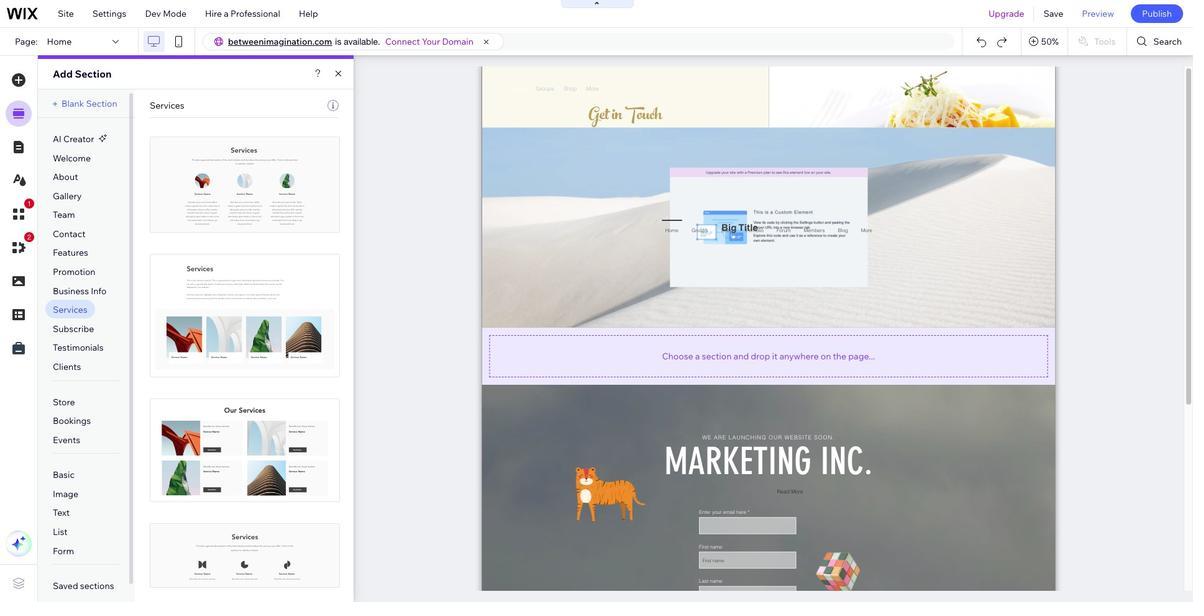 Task type: locate. For each thing, give the bounding box(es) containing it.
1 vertical spatial section
[[86, 98, 117, 109]]

a for section
[[695, 351, 700, 362]]

help
[[299, 8, 318, 19]]

1 horizontal spatial a
[[695, 351, 700, 362]]

preview button
[[1073, 0, 1124, 27]]

features
[[53, 248, 88, 259]]

1 vertical spatial a
[[695, 351, 700, 362]]

hire
[[205, 8, 222, 19]]

is
[[335, 37, 341, 47]]

info
[[91, 286, 107, 297]]

your
[[422, 36, 440, 47]]

section right blank
[[86, 98, 117, 109]]

a for professional
[[224, 8, 229, 19]]

betweenimagination.com
[[228, 36, 332, 47]]

business info
[[53, 286, 107, 297]]

form
[[53, 546, 74, 557]]

home
[[47, 36, 72, 47]]

section for blank section
[[86, 98, 117, 109]]

section
[[75, 68, 112, 80], [86, 98, 117, 109]]

testimonials
[[53, 343, 104, 354]]

services
[[150, 100, 184, 111], [53, 305, 87, 316]]

business
[[53, 286, 89, 297]]

domain
[[442, 36, 474, 47]]

ai creator
[[53, 134, 94, 145]]

blank section
[[62, 98, 117, 109]]

0 horizontal spatial a
[[224, 8, 229, 19]]

add section
[[53, 68, 112, 80]]

gallery
[[53, 191, 82, 202]]

publish button
[[1131, 4, 1183, 23]]

save
[[1044, 8, 1064, 19]]

a
[[224, 8, 229, 19], [695, 351, 700, 362]]

a left section
[[695, 351, 700, 362]]

1 horizontal spatial services
[[150, 100, 184, 111]]

a right 'hire'
[[224, 8, 229, 19]]

section up "blank section" at the top of page
[[75, 68, 112, 80]]

connect
[[385, 36, 420, 47]]

ai
[[53, 134, 61, 145]]

it
[[772, 351, 778, 362]]

drop
[[751, 351, 770, 362]]

anywhere
[[780, 351, 819, 362]]

tools button
[[1068, 28, 1127, 55]]

professional
[[231, 8, 280, 19]]

team
[[53, 210, 75, 221]]

preview
[[1082, 8, 1114, 19]]

clients
[[53, 362, 81, 373]]

2
[[27, 234, 31, 241]]

0 vertical spatial a
[[224, 8, 229, 19]]

0 horizontal spatial services
[[53, 305, 87, 316]]

save button
[[1034, 0, 1073, 27]]

settings
[[92, 8, 126, 19]]

saved sections
[[53, 581, 114, 592]]

0 vertical spatial section
[[75, 68, 112, 80]]

saved
[[53, 581, 78, 592]]



Task type: vqa. For each thing, say whether or not it's contained in the screenshot.
50% button
yes



Task type: describe. For each thing, give the bounding box(es) containing it.
section for add section
[[75, 68, 112, 80]]

and
[[734, 351, 749, 362]]

subscribe
[[53, 324, 94, 335]]

upgrade
[[989, 8, 1024, 19]]

is available. connect your domain
[[335, 36, 474, 47]]

contact
[[53, 229, 85, 240]]

basic
[[53, 470, 75, 481]]

text
[[53, 508, 70, 519]]

50% button
[[1022, 28, 1068, 55]]

mode
[[163, 8, 186, 19]]

choose a section and drop it anywhere on the page...
[[662, 351, 875, 362]]

hire a professional
[[205, 8, 280, 19]]

about
[[53, 172, 78, 183]]

list
[[53, 527, 68, 538]]

2 button
[[6, 232, 34, 261]]

available.
[[344, 37, 380, 47]]

page...
[[849, 351, 875, 362]]

tools
[[1094, 36, 1116, 47]]

dev mode
[[145, 8, 186, 19]]

publish
[[1142, 8, 1172, 19]]

welcome
[[53, 153, 91, 164]]

the
[[833, 351, 847, 362]]

search
[[1154, 36, 1182, 47]]

bookings
[[53, 416, 91, 427]]

site
[[58, 8, 74, 19]]

image
[[53, 489, 78, 500]]

sections
[[80, 581, 114, 592]]

1 button
[[6, 199, 34, 227]]

1 vertical spatial services
[[53, 305, 87, 316]]

1
[[27, 200, 31, 208]]

events
[[53, 435, 80, 446]]

on
[[821, 351, 831, 362]]

search button
[[1128, 28, 1193, 55]]

50%
[[1042, 36, 1059, 47]]

choose
[[662, 351, 693, 362]]

add
[[53, 68, 73, 80]]

section
[[702, 351, 732, 362]]

store
[[53, 397, 75, 408]]

promotion
[[53, 267, 95, 278]]

blank
[[62, 98, 84, 109]]

dev
[[145, 8, 161, 19]]

0 vertical spatial services
[[150, 100, 184, 111]]

creator
[[63, 134, 94, 145]]



